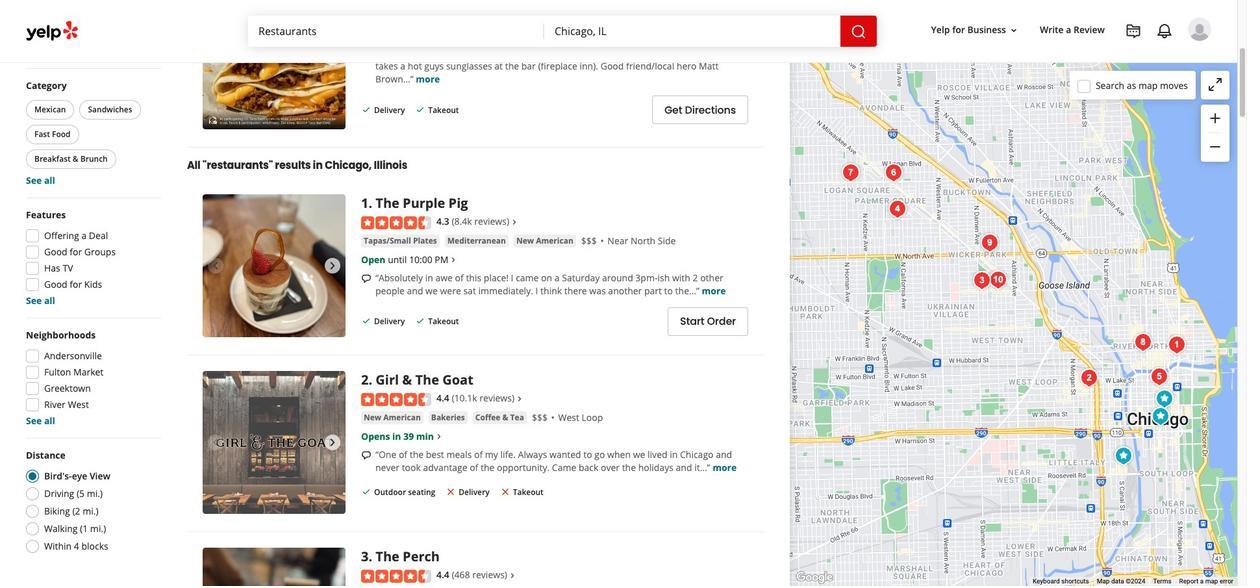 Task type: describe. For each thing, give the bounding box(es) containing it.
1 vertical spatial and
[[716, 448, 732, 461]]

wanted
[[550, 448, 581, 461]]

view
[[90, 470, 110, 482]]

river
[[44, 398, 65, 411]]

burgers link
[[452, 10, 487, 24]]

4.4 star rating image for girl
[[361, 393, 431, 406]]

of down meals
[[470, 461, 478, 474]]

brown…"
[[376, 73, 414, 85]]

16 chevron right v2 image for pig
[[509, 217, 520, 227]]

$$$ for 1 . the purple pig
[[581, 235, 597, 247]]

new american for the right new american link new american button
[[517, 235, 574, 246]]

in inside "one of the best meals of my life. always wanted to go when we lived in chicago and never took advantage of the opportunity. came back over the holidays and it…"
[[670, 448, 678, 461]]

panera bread image
[[1111, 443, 1137, 469]]

coffee & tea
[[475, 412, 524, 423]]

gets
[[643, 47, 661, 59]]

one
[[623, 47, 641, 59]]

16 speech v2 image for 1
[[361, 273, 372, 284]]

terms link
[[1154, 578, 1172, 585]]

"one of the best meals of my life. always wanted to go when we lived in chicago and never took advantage of the opportunity. came back over the holidays and it…"
[[376, 448, 732, 474]]

4
[[74, 540, 79, 552]]

and inside "absolutely in awe of this place!  i came on a saturday around 3pm-ish with 2 other people and we were sat immediately. i think there was another part to the…"
[[407, 284, 423, 297]]

3pm-
[[636, 271, 658, 284]]

when
[[608, 448, 631, 461]]

loop for west loop
[[582, 411, 603, 424]]

1 vertical spatial 16 chevron right v2 image
[[449, 254, 459, 265]]

new american button for the right new american link
[[514, 234, 576, 247]]

good inside the '"picture this. my best friends are in town for the weekend. one gets a little frisky. she takes a hot guys sunglasses at the bar (fireplace inn). good friend/local hero matt brown…"'
[[601, 60, 624, 72]]

the up took
[[410, 448, 424, 461]]

loop for the loop
[[511, 10, 532, 23]]

coffee & tea link
[[473, 411, 527, 425]]

2 vertical spatial delivery
[[459, 487, 490, 498]]

1 . the purple pig
[[361, 195, 468, 212]]

"one
[[376, 448, 397, 461]]

no vacancy image
[[1130, 329, 1156, 355]]

see inside category group
[[26, 174, 42, 186]]

other
[[701, 271, 724, 284]]

16 checkmark v2 image for get directions
[[415, 104, 426, 115]]

distance
[[26, 449, 66, 461]]

see all inside category group
[[26, 174, 55, 186]]

guys
[[424, 60, 444, 72]]

american for the right new american link
[[536, 235, 574, 246]]

16 checkmark v2 image for start order
[[415, 316, 426, 326]]

market
[[73, 366, 103, 378]]

report a map error
[[1180, 578, 1234, 585]]

see all button for andersonville
[[26, 415, 55, 427]]

more link for girl & the goat
[[713, 461, 737, 474]]

at
[[495, 60, 503, 72]]

new american for new american button corresponding to new american link to the bottom
[[364, 412, 421, 423]]

& for breakfast
[[73, 153, 78, 164]]

all
[[187, 158, 201, 173]]

part
[[644, 284, 662, 297]]

were
[[440, 284, 461, 297]]

2 vertical spatial reviews)
[[473, 569, 507, 581]]

previous image for 2
[[208, 435, 224, 451]]

start
[[680, 314, 705, 329]]

biking (2 mi.)
[[44, 505, 99, 517]]

perch
[[403, 548, 440, 566]]

within
[[44, 540, 72, 552]]

1 horizontal spatial and
[[676, 461, 692, 474]]

life.
[[501, 448, 516, 461]]

all for andersonville
[[44, 415, 55, 427]]

meals
[[447, 448, 472, 461]]

next image
[[325, 258, 340, 274]]

the up (fireplace
[[564, 47, 578, 59]]

terms
[[1154, 578, 1172, 585]]

$$$ for 2 . girl & the goat
[[532, 411, 548, 424]]

(8.4k reviews) link
[[452, 214, 520, 228]]

takeout right 16 close v2 icon
[[513, 487, 544, 498]]

map region
[[670, 0, 1247, 586]]

(468
[[452, 569, 470, 581]]

1 vertical spatial west
[[558, 411, 579, 424]]

0 vertical spatial i
[[511, 271, 514, 284]]

reviews) for the purple pig
[[475, 215, 509, 228]]

see for andersonville
[[26, 415, 42, 427]]

1 horizontal spatial i
[[536, 284, 538, 297]]

a left hot in the left of the page
[[400, 60, 405, 72]]

opens in 39 min
[[361, 430, 434, 442]]

of left my
[[474, 448, 483, 461]]

0 vertical spatial fast food button
[[361, 10, 404, 23]]

there
[[564, 284, 587, 297]]

features
[[26, 209, 66, 221]]

a inside "absolutely in awe of this place!  i came on a saturday around 3pm-ish with 2 other people and we were sat immediately. i think there was another part to the…"
[[555, 271, 560, 284]]

in right results
[[313, 158, 323, 173]]

kids
[[84, 278, 102, 290]]

"absolutely
[[376, 271, 423, 284]]

seating
[[408, 487, 436, 498]]

zoom out image
[[1208, 139, 1223, 155]]

(468 reviews)
[[452, 569, 507, 581]]

0 horizontal spatial 2
[[361, 371, 369, 389]]

category group
[[23, 79, 161, 187]]

near
[[608, 235, 628, 247]]

google image
[[793, 569, 836, 586]]

the dearborn image
[[1146, 364, 1172, 390]]

in inside the '"picture this. my best friends are in town for the weekend. one gets a little frisky. she takes a hot guys sunglasses at the bar (fireplace inn). good friend/local hero matt brown…"'
[[515, 47, 523, 59]]

map data ©2024
[[1097, 578, 1146, 585]]

in left 39
[[392, 430, 401, 442]]

bar
[[522, 60, 536, 72]]

my
[[431, 47, 444, 59]]

of inside "absolutely in awe of this place!  i came on a saturday around 3pm-ish with 2 other people and we were sat immediately. i think there was another part to the…"
[[455, 271, 464, 284]]

the down when at the bottom of the page
[[622, 461, 636, 474]]

a inside 'features' group
[[81, 229, 87, 242]]

a right report at the right of the page
[[1201, 578, 1204, 585]]

came
[[516, 271, 539, 284]]

(10.1k
[[452, 392, 477, 404]]

breakfast & brunch button
[[26, 149, 116, 169]]

previous image
[[208, 50, 224, 66]]

the right at
[[505, 60, 519, 72]]

projects image
[[1126, 23, 1142, 39]]

food inside fast food link
[[382, 11, 401, 22]]

plates
[[413, 235, 437, 246]]

chicago
[[680, 448, 714, 461]]

0 vertical spatial fast food
[[364, 11, 401, 22]]

to inside "absolutely in awe of this place!  i came on a saturday around 3pm-ish with 2 other people and we were sat immediately. i think there was another part to the…"
[[664, 284, 673, 297]]

opportunity.
[[497, 461, 550, 474]]

around
[[602, 271, 633, 284]]

girl
[[376, 371, 399, 389]]

yelp for business button
[[926, 18, 1025, 42]]

& for coffee
[[503, 412, 508, 423]]

the right "burgers" button
[[493, 10, 508, 23]]

all inside category group
[[44, 174, 55, 186]]

shortcuts
[[1062, 578, 1089, 585]]

. for 2
[[369, 371, 372, 389]]

0 vertical spatial more
[[416, 73, 440, 85]]

near north side
[[608, 235, 676, 247]]

directions
[[685, 103, 736, 118]]

good for good for kids
[[44, 278, 67, 290]]

frisky.
[[691, 47, 717, 59]]

was
[[590, 284, 606, 297]]

16 close v2 image
[[500, 486, 510, 497]]

the left goat in the left of the page
[[415, 371, 439, 389]]

daisies image
[[881, 160, 907, 185]]

west loop
[[558, 411, 603, 424]]

with
[[672, 271, 691, 284]]

driving (5 mi.)
[[44, 487, 103, 500]]

next image for "picture
[[325, 50, 340, 66]]

illinois
[[374, 158, 408, 173]]

lived
[[648, 448, 668, 461]]

get directions
[[665, 103, 736, 118]]

3 . from the top
[[369, 548, 372, 566]]

3
[[361, 548, 369, 566]]

another
[[608, 284, 642, 297]]

(10.1k reviews) link
[[452, 391, 525, 405]]

1 horizontal spatial fast
[[364, 11, 380, 22]]

"picture
[[376, 47, 408, 59]]

category
[[26, 79, 67, 92]]

search image
[[851, 24, 867, 40]]

see all button for offering a deal
[[26, 294, 55, 307]]

sandwiches
[[88, 104, 132, 115]]

of up took
[[399, 448, 407, 461]]

0 vertical spatial more link
[[416, 73, 440, 85]]

to inside "one of the best meals of my life. always wanted to go when we lived in chicago and never took advantage of the opportunity. came back over the holidays and it…"
[[584, 448, 592, 461]]

mediterranean button
[[445, 234, 509, 247]]

none field address, neighborhood, city, state or zip
[[544, 16, 841, 47]]

1 vertical spatial fast food button
[[26, 125, 79, 144]]

report a map error link
[[1180, 578, 1234, 585]]

expand map image
[[1208, 77, 1223, 92]]

mediterranean
[[448, 235, 506, 246]]

girl & the goat image
[[1076, 365, 1102, 391]]

the right 3
[[376, 548, 400, 566]]

tea
[[510, 412, 524, 423]]

outdoor seating
[[374, 487, 436, 498]]

1 horizontal spatial new american link
[[514, 234, 576, 248]]

tapas/small plates button
[[361, 234, 440, 247]]

it…"
[[695, 461, 710, 474]]



Task type: vqa. For each thing, say whether or not it's contained in the screenshot.
Terms Link
yes



Task type: locate. For each thing, give the bounding box(es) containing it.
1 vertical spatial delivery
[[374, 316, 405, 327]]

4.3
[[437, 215, 452, 228]]

2 vertical spatial more link
[[713, 461, 737, 474]]

teddy r. image
[[1188, 18, 1212, 41]]

& inside "button"
[[503, 412, 508, 423]]

1 vertical spatial previous image
[[208, 435, 224, 451]]

for for business
[[953, 24, 965, 36]]

mi.)
[[87, 487, 103, 500], [83, 505, 99, 517], [90, 522, 106, 535]]

0 vertical spatial see all
[[26, 174, 55, 186]]

sandwiches button
[[80, 100, 141, 120]]

2 vertical spatial see all
[[26, 415, 55, 427]]

see all button down the has
[[26, 294, 55, 307]]

delivery for get directions
[[374, 104, 405, 115]]

0 vertical spatial we
[[426, 284, 438, 297]]

None search field
[[248, 16, 877, 47]]

west down greektown
[[68, 398, 89, 411]]

1 vertical spatial see all
[[26, 294, 55, 307]]

new for the right new american link
[[517, 235, 534, 246]]

1 vertical spatial fast food
[[34, 129, 71, 140]]

review
[[1074, 24, 1105, 36]]

a right write at the top of page
[[1066, 24, 1072, 36]]

4.3 star rating image
[[361, 216, 431, 229]]

2 see all from the top
[[26, 294, 55, 307]]

mi.) right (5
[[87, 487, 103, 500]]

write a review
[[1040, 24, 1105, 36]]

2 4.4 star rating image from the top
[[361, 570, 431, 583]]

3 slideshow element from the top
[[203, 371, 346, 514]]

16 chevron right v2 image for opens in 39 min
[[434, 431, 444, 442]]

see all inside 'features' group
[[26, 294, 55, 307]]

2 see from the top
[[26, 294, 42, 307]]

for inside the '"picture this. my best friends are in town for the weekend. one gets a little frisky. she takes a hot guys sunglasses at the bar (fireplace inn). good friend/local hero matt brown…"'
[[549, 47, 561, 59]]

american up on
[[536, 235, 574, 246]]

1 horizontal spatial 2
[[693, 271, 698, 284]]

write a review link
[[1035, 18, 1110, 42]]

4.4 up bakeries
[[437, 392, 452, 404]]

& left tea
[[503, 412, 508, 423]]

1 vertical spatial american
[[383, 412, 421, 423]]

the
[[493, 10, 508, 23], [376, 195, 400, 212], [415, 371, 439, 389], [376, 548, 400, 566]]

1 . from the top
[[369, 195, 372, 212]]

16 checkmark v2 image
[[361, 316, 372, 326], [361, 486, 372, 497]]

more link down guys
[[416, 73, 440, 85]]

see all inside neighborhoods "group"
[[26, 415, 55, 427]]

loop up town
[[511, 10, 532, 23]]

0 vertical spatial slideshow element
[[203, 0, 346, 130]]

1 horizontal spatial &
[[402, 371, 412, 389]]

1 16 speech v2 image from the top
[[361, 49, 372, 59]]

and right chicago
[[716, 448, 732, 461]]

we inside "one of the best meals of my life. always wanted to go when we lived in chicago and never took advantage of the opportunity. came back over the holidays and it…"
[[633, 448, 645, 461]]

0 vertical spatial loop
[[511, 10, 532, 23]]

map
[[1139, 79, 1158, 91], [1206, 578, 1219, 585]]

0 vertical spatial $$$
[[581, 235, 597, 247]]

16 chevron right v2 image for (468 reviews)
[[507, 570, 518, 581]]

1 horizontal spatial $$$
[[581, 235, 597, 247]]

1 vertical spatial 16 speech v2 image
[[361, 273, 372, 284]]

pig
[[449, 195, 468, 212]]

of
[[455, 271, 464, 284], [399, 448, 407, 461], [474, 448, 483, 461], [470, 461, 478, 474]]

2 vertical spatial see all button
[[26, 415, 55, 427]]

0 vertical spatial new american link
[[514, 234, 576, 248]]

for for kids
[[70, 278, 82, 290]]

1 next image from the top
[[325, 50, 340, 66]]

all inside neighborhoods "group"
[[44, 415, 55, 427]]

2 vertical spatial slideshow element
[[203, 371, 346, 514]]

2 16 checkmark v2 image from the top
[[361, 486, 372, 497]]

©2024
[[1126, 578, 1146, 585]]

0 vertical spatial previous image
[[208, 258, 224, 274]]

2 vertical spatial and
[[676, 461, 692, 474]]

. left girl on the bottom left of the page
[[369, 371, 372, 389]]

16 chevron right v2 image inside (10.1k reviews) link
[[515, 394, 525, 404]]

0 vertical spatial mi.)
[[87, 487, 103, 500]]

chicago,
[[325, 158, 372, 173]]

new american up opens in 39 min on the bottom of page
[[364, 412, 421, 423]]

previous image
[[208, 258, 224, 274], [208, 435, 224, 451]]

see all button inside neighborhoods "group"
[[26, 415, 55, 427]]

0 horizontal spatial new american button
[[361, 411, 424, 424]]

0 vertical spatial fast
[[364, 11, 380, 22]]

16 chevron right v2 image inside opens in 39 min link
[[434, 431, 444, 442]]

see all for andersonville
[[26, 415, 55, 427]]

etta - bucktown image
[[977, 230, 1003, 256]]

open until 10:00 pm
[[361, 253, 449, 266]]

2 right with
[[693, 271, 698, 284]]

see for offering a deal
[[26, 294, 42, 307]]

1 vertical spatial new american
[[364, 412, 421, 423]]

atta girl image
[[885, 196, 911, 222]]

good down the weekend.
[[601, 60, 624, 72]]

1 horizontal spatial west
[[558, 411, 579, 424]]

1 horizontal spatial new american
[[517, 235, 574, 246]]

16 close v2 image
[[446, 486, 456, 497]]

1 see all button from the top
[[26, 174, 55, 186]]

2 next image from the top
[[325, 435, 340, 451]]

16 speech v2 image
[[361, 49, 372, 59], [361, 273, 372, 284], [361, 450, 372, 460]]

see all down the has
[[26, 294, 55, 307]]

to down ish
[[664, 284, 673, 297]]

mi.) for walking (1 mi.)
[[90, 522, 106, 535]]

2 all from the top
[[44, 294, 55, 307]]

4.4 star rating image for the
[[361, 570, 431, 583]]

good up the has tv
[[44, 246, 67, 258]]

16 speech v2 image down open on the top of the page
[[361, 273, 372, 284]]

1 4.4 from the top
[[437, 392, 452, 404]]

1 horizontal spatial new
[[517, 235, 534, 246]]

see up neighborhoods
[[26, 294, 42, 307]]

1 horizontal spatial to
[[664, 284, 673, 297]]

1 horizontal spatial food
[[382, 11, 401, 22]]

we
[[426, 284, 438, 297], [633, 448, 645, 461]]

1 vertical spatial we
[[633, 448, 645, 461]]

16 checkmark v2 image left the outdoor
[[361, 486, 372, 497]]

1 previous image from the top
[[208, 258, 224, 274]]

1 vertical spatial loop
[[582, 411, 603, 424]]

0 vertical spatial west
[[68, 398, 89, 411]]

1 horizontal spatial loop
[[582, 411, 603, 424]]

burgers
[[454, 11, 485, 22]]

mex
[[428, 11, 444, 22]]

more link right it…"
[[713, 461, 737, 474]]

the up 4.3 star rating image
[[376, 195, 400, 212]]

2 horizontal spatial and
[[716, 448, 732, 461]]

delivery down 'people'
[[374, 316, 405, 327]]

16 chevron right v2 image down bakeries link
[[434, 431, 444, 442]]

2 left girl on the bottom left of the page
[[361, 371, 369, 389]]

2 inside "absolutely in awe of this place!  i came on a saturday around 3pm-ish with 2 other people and we were sat immediately. i think there was another part to the…"
[[693, 271, 698, 284]]

subway image
[[1152, 386, 1178, 412]]

1 vertical spatial best
[[426, 448, 444, 461]]

coffee & tea button
[[473, 411, 527, 424]]

1 vertical spatial 4.4
[[437, 569, 452, 581]]

1 vertical spatial next image
[[325, 435, 340, 451]]

1 vertical spatial reviews)
[[480, 392, 515, 404]]

1 vertical spatial slideshow element
[[203, 195, 346, 337]]

1 vertical spatial see
[[26, 294, 42, 307]]

0 vertical spatial best
[[446, 47, 464, 59]]

2 vertical spatial 16 speech v2 image
[[361, 450, 372, 460]]

1 vertical spatial see all button
[[26, 294, 55, 307]]

& inside button
[[73, 153, 78, 164]]

food up breakfast
[[52, 129, 71, 140]]

0 horizontal spatial to
[[584, 448, 592, 461]]

see all down river
[[26, 415, 55, 427]]

16 chevron right v2 image
[[434, 431, 444, 442], [507, 570, 518, 581]]

fast inside category group
[[34, 129, 50, 140]]

0 horizontal spatial fast food button
[[26, 125, 79, 144]]

new american
[[517, 235, 574, 246], [364, 412, 421, 423]]

things to do, nail salons, plumbers text field
[[248, 16, 544, 47]]

andersonville
[[44, 350, 102, 362]]

little
[[671, 47, 689, 59]]

0 vertical spatial &
[[73, 153, 78, 164]]

1 16 checkmark v2 image from the top
[[361, 316, 372, 326]]

my
[[485, 448, 498, 461]]

user actions element
[[921, 16, 1230, 96]]

for up (fireplace
[[549, 47, 561, 59]]

best for the
[[426, 448, 444, 461]]

2 slideshow element from the top
[[203, 195, 346, 337]]

0 horizontal spatial &
[[73, 153, 78, 164]]

(468 reviews) link
[[452, 567, 518, 582]]

1 vertical spatial new american link
[[361, 411, 424, 425]]

ish
[[658, 271, 670, 284]]

dinner
[[84, 28, 113, 40]]

0 horizontal spatial 16 chevron right v2 image
[[434, 431, 444, 442]]

the loop
[[493, 10, 532, 23]]

next image left opens on the bottom of the page
[[325, 435, 340, 451]]

2 none field from the left
[[544, 16, 841, 47]]

group
[[1201, 105, 1230, 162]]

tapas/small
[[364, 235, 411, 246]]

map for error
[[1206, 578, 1219, 585]]

0 vertical spatial new american
[[517, 235, 574, 246]]

see all button down river
[[26, 415, 55, 427]]

1 vertical spatial 16 checkmark v2 image
[[361, 486, 372, 497]]

16 checkmark v2 image down open on the top of the page
[[361, 316, 372, 326]]

2
[[693, 271, 698, 284], [361, 371, 369, 389]]

4.4 down perch on the left bottom
[[437, 569, 452, 581]]

16 checkmark v2 image up chicago,
[[361, 104, 372, 115]]

2 vertical spatial all
[[44, 415, 55, 427]]

a right gets
[[663, 47, 668, 59]]

1
[[361, 195, 369, 212]]

for down offers takeout
[[70, 28, 82, 40]]

2 vertical spatial &
[[503, 412, 508, 423]]

good for good for groups
[[44, 246, 67, 258]]

more down other
[[702, 284, 726, 297]]

$$$ right tea
[[532, 411, 548, 424]]

fast down mexican button
[[34, 129, 50, 140]]

1 all from the top
[[44, 174, 55, 186]]

took
[[402, 461, 421, 474]]

all down good for kids at the top
[[44, 294, 55, 307]]

& right girl on the bottom left of the page
[[402, 371, 412, 389]]

good down the has tv
[[44, 278, 67, 290]]

0 vertical spatial new american button
[[514, 234, 576, 247]]

0 horizontal spatial loop
[[511, 10, 532, 23]]

good down offers
[[44, 28, 67, 40]]

inn).
[[580, 60, 598, 72]]

penumbra image
[[838, 160, 864, 185]]

never
[[376, 461, 400, 474]]

for right yelp
[[953, 24, 965, 36]]

always
[[518, 448, 547, 461]]

16 chevron right v2 image inside (8.4k reviews) link
[[509, 217, 520, 227]]

16 checkmark v2 image down "absolutely
[[415, 316, 426, 326]]

in inside "absolutely in awe of this place!  i came on a saturday around 3pm-ish with 2 other people and we were sat immediately. i think there was another part to the…"
[[425, 271, 433, 284]]

0 horizontal spatial i
[[511, 271, 514, 284]]

we left 'lived'
[[633, 448, 645, 461]]

16 checkmark v2 image for outdoor seating
[[361, 486, 372, 497]]

a
[[1066, 24, 1072, 36], [663, 47, 668, 59], [400, 60, 405, 72], [81, 229, 87, 242], [555, 271, 560, 284], [1201, 578, 1204, 585]]

new american button up on
[[514, 234, 576, 247]]

matt
[[699, 60, 719, 72]]

1 see from the top
[[26, 174, 42, 186]]

new american link up on
[[514, 234, 576, 248]]

None field
[[248, 16, 544, 47], [544, 16, 841, 47]]

best for my
[[446, 47, 464, 59]]

more down guys
[[416, 73, 440, 85]]

reviews)
[[475, 215, 509, 228], [480, 392, 515, 404], [473, 569, 507, 581]]

fast food left tex-
[[364, 11, 401, 22]]

see down breakfast
[[26, 174, 42, 186]]

the down my
[[481, 461, 495, 474]]

a right on
[[555, 271, 560, 284]]

0 horizontal spatial food
[[52, 129, 71, 140]]

the purple pig image
[[1164, 332, 1190, 358]]

0 horizontal spatial new
[[364, 412, 381, 423]]

goat
[[443, 371, 474, 389]]

4.4 for the perch
[[437, 569, 452, 581]]

takeout up dinner
[[73, 12, 107, 24]]

16 checkmark v2 image
[[361, 104, 372, 115], [415, 104, 426, 115], [415, 316, 426, 326]]

loop up go
[[582, 411, 603, 424]]

opens in 39 min link
[[361, 430, 748, 443]]

0 horizontal spatial and
[[407, 284, 423, 297]]

takeout down guys
[[428, 104, 459, 115]]

holidays
[[638, 461, 674, 474]]

see inside 'features' group
[[26, 294, 42, 307]]

new american button up opens in 39 min on the bottom of page
[[361, 411, 424, 424]]

girl & the goat link
[[376, 371, 474, 389]]

4.4 for girl & the goat
[[437, 392, 452, 404]]

1 horizontal spatial we
[[633, 448, 645, 461]]

people
[[376, 284, 405, 297]]

address, neighborhood, city, state or zip text field
[[544, 16, 841, 47]]

error
[[1220, 578, 1234, 585]]

see all button down breakfast
[[26, 174, 55, 186]]

0 vertical spatial american
[[536, 235, 574, 246]]

food left tex-
[[382, 11, 401, 22]]

3 see all button from the top
[[26, 415, 55, 427]]

get
[[665, 103, 683, 118]]

american for new american link to the bottom
[[383, 412, 421, 423]]

i
[[511, 271, 514, 284], [536, 284, 538, 297]]

0 vertical spatial map
[[1139, 79, 1158, 91]]

fast food button left tex-
[[361, 10, 404, 23]]

place!
[[484, 271, 509, 284]]

map for moves
[[1139, 79, 1158, 91]]

delivery right 16 close v2 image
[[459, 487, 490, 498]]

a inside write a review link
[[1066, 24, 1072, 36]]

none field up '"picture'
[[248, 16, 544, 47]]

new up the came
[[517, 235, 534, 246]]

the
[[564, 47, 578, 59], [505, 60, 519, 72], [410, 448, 424, 461], [481, 461, 495, 474], [622, 461, 636, 474]]

best inside the '"picture this. my best friends are in town for the weekend. one gets a little frisky. she takes a hot guys sunglasses at the bar (fireplace inn). good friend/local hero matt brown…"'
[[446, 47, 464, 59]]

fast food inside category group
[[34, 129, 71, 140]]

map left error
[[1206, 578, 1219, 585]]

notifications image
[[1157, 23, 1173, 39]]

new up opens on the bottom of the page
[[364, 412, 381, 423]]

hero
[[677, 60, 697, 72]]

see all button inside 'features' group
[[26, 294, 55, 307]]

1 see all from the top
[[26, 174, 55, 186]]

16 chevron right v2 image inside (468 reviews) link
[[507, 570, 518, 581]]

i up immediately.
[[511, 271, 514, 284]]

next image for "one
[[325, 435, 340, 451]]

all down breakfast
[[44, 174, 55, 186]]

none field things to do, nail salons, plumbers
[[248, 16, 544, 47]]

to left go
[[584, 448, 592, 461]]

previous image for 1
[[208, 258, 224, 274]]

more
[[416, 73, 440, 85], [702, 284, 726, 297], [713, 461, 737, 474]]

16 checkmark v2 image down hot in the left of the page
[[415, 104, 426, 115]]

fast food down mexican button
[[34, 129, 71, 140]]

bird's-
[[44, 470, 72, 482]]

3 see from the top
[[26, 415, 42, 427]]

mi.) right (2
[[83, 505, 99, 517]]

1 vertical spatial more link
[[702, 284, 726, 297]]

0 horizontal spatial map
[[1139, 79, 1158, 91]]

greektown
[[44, 382, 91, 394]]

awe
[[436, 271, 453, 284]]

features group
[[22, 209, 161, 307]]

takeout down were
[[428, 316, 459, 327]]

0 vertical spatial .
[[369, 195, 372, 212]]

2 . from the top
[[369, 371, 372, 389]]

2 see all button from the top
[[26, 294, 55, 307]]

16 checkmark v2 image for delivery
[[361, 316, 372, 326]]

16 speech v2 image for 2
[[361, 450, 372, 460]]

blocks
[[82, 540, 108, 552]]

distance option group
[[22, 449, 161, 557]]

west up opens in 39 min link
[[558, 411, 579, 424]]

0 horizontal spatial best
[[426, 448, 444, 461]]

"absolutely in awe of this place!  i came on a saturday around 3pm-ish with 2 other people and we were sat immediately. i think there was another part to the…"
[[376, 271, 724, 297]]

we down awe
[[426, 284, 438, 297]]

breakfast & brunch
[[34, 153, 108, 164]]

2 4.4 from the top
[[437, 569, 452, 581]]

west inside neighborhoods "group"
[[68, 398, 89, 411]]

slideshow element for 1
[[203, 195, 346, 337]]

0 vertical spatial all
[[44, 174, 55, 186]]

4.4 star rating image
[[361, 393, 431, 406], [361, 570, 431, 583]]

1 vertical spatial map
[[1206, 578, 1219, 585]]

this
[[466, 271, 482, 284]]

slideshow element
[[203, 0, 346, 130], [203, 195, 346, 337], [203, 371, 346, 514]]

report
[[1180, 578, 1199, 585]]

a left deal
[[81, 229, 87, 242]]

all for offering a deal
[[44, 294, 55, 307]]

and
[[407, 284, 423, 297], [716, 448, 732, 461], [676, 461, 692, 474]]

1 vertical spatial mi.)
[[83, 505, 99, 517]]

0 horizontal spatial new american link
[[361, 411, 424, 425]]

delivery down brown…"
[[374, 104, 405, 115]]

tv
[[63, 262, 73, 274]]

0 horizontal spatial fast
[[34, 129, 50, 140]]

best right my
[[446, 47, 464, 59]]

1 vertical spatial all
[[44, 294, 55, 307]]

0 vertical spatial 4.4
[[437, 392, 452, 404]]

neighborhoods group
[[22, 329, 161, 428]]

2 previous image from the top
[[208, 435, 224, 451]]

1 vertical spatial new
[[364, 412, 381, 423]]

0 horizontal spatial american
[[383, 412, 421, 423]]

tex-mex link
[[409, 10, 447, 24]]

all inside 'features' group
[[44, 294, 55, 307]]

in right are
[[515, 47, 523, 59]]

1 horizontal spatial map
[[1206, 578, 1219, 585]]

bakeries button
[[429, 411, 468, 424]]

4.4 star rating image down '3 . the perch'
[[361, 570, 431, 583]]

and down chicago
[[676, 461, 692, 474]]

16 chevron right v2 image
[[509, 217, 520, 227], [449, 254, 459, 265], [515, 394, 525, 404]]

new
[[517, 235, 534, 246], [364, 412, 381, 423]]

reviews) up mediterranean
[[475, 215, 509, 228]]

16 chevron right v2 image right the (468 at the left of page
[[507, 570, 518, 581]]

1 vertical spatial 16 chevron right v2 image
[[507, 570, 518, 581]]

we inside "absolutely in awe of this place!  i came on a saturday around 3pm-ish with 2 other people and we were sat immediately. i think there was another part to the…"
[[426, 284, 438, 297]]

takes
[[376, 60, 398, 72]]

(10.1k reviews)
[[452, 392, 515, 404]]

best inside "one of the best meals of my life. always wanted to go when we lived in chicago and never took advantage of the opportunity. came back over the holidays and it…"
[[426, 448, 444, 461]]

1 vertical spatial 2
[[361, 371, 369, 389]]

16 chevron down v2 image
[[1009, 25, 1019, 36]]

1 horizontal spatial american
[[536, 235, 574, 246]]

slideshow element for 2
[[203, 371, 346, 514]]

good for good for dinner
[[44, 28, 67, 40]]

fast food link
[[361, 10, 404, 24]]

0 vertical spatial see
[[26, 174, 42, 186]]

think
[[541, 284, 562, 297]]

all down river
[[44, 415, 55, 427]]

the perch image
[[969, 267, 995, 293]]

more for the purple pig
[[702, 284, 726, 297]]

0 vertical spatial 16 chevron right v2 image
[[434, 431, 444, 442]]

has
[[44, 262, 60, 274]]

until
[[388, 253, 407, 266]]

mi.) right (1 at left bottom
[[90, 522, 106, 535]]

new american button for new american link to the bottom
[[361, 411, 424, 424]]

immediately.
[[479, 284, 533, 297]]

2 vertical spatial .
[[369, 548, 372, 566]]

2 vertical spatial 16 chevron right v2 image
[[515, 394, 525, 404]]

3 all from the top
[[44, 415, 55, 427]]

walking
[[44, 522, 78, 535]]

(1
[[80, 522, 88, 535]]

within 4 blocks
[[44, 540, 108, 552]]

fast up '"picture'
[[364, 11, 380, 22]]

2 vertical spatial see
[[26, 415, 42, 427]]

go
[[595, 448, 605, 461]]

new for new american link to the bottom
[[364, 412, 381, 423]]

i left think
[[536, 284, 538, 297]]

1 horizontal spatial 16 chevron right v2 image
[[507, 570, 518, 581]]

see up distance
[[26, 415, 42, 427]]

fast food
[[364, 11, 401, 22], [34, 129, 71, 140]]

town
[[525, 47, 547, 59]]

. for 1
[[369, 195, 372, 212]]

more for girl & the goat
[[713, 461, 737, 474]]

food inside category group
[[52, 129, 71, 140]]

zoom in image
[[1208, 110, 1223, 126]]

burgers button
[[452, 10, 487, 23]]

delivery for start order
[[374, 316, 405, 327]]

taco bell cantina image
[[1148, 403, 1174, 429]]

she
[[719, 47, 735, 59]]

neighborhoods
[[26, 329, 96, 341]]

1 slideshow element from the top
[[203, 0, 346, 130]]

3 16 speech v2 image from the top
[[361, 450, 372, 460]]

the…"
[[675, 284, 700, 297]]

2 16 speech v2 image from the top
[[361, 273, 372, 284]]

next image
[[325, 50, 340, 66], [325, 435, 340, 451]]

$$$ left near
[[581, 235, 597, 247]]

in left awe
[[425, 271, 433, 284]]

1 4.4 star rating image from the top
[[361, 393, 431, 406]]

0 vertical spatial 2
[[693, 271, 698, 284]]

tortello image
[[985, 267, 1011, 293]]

1 vertical spatial food
[[52, 129, 71, 140]]

see all for offering a deal
[[26, 294, 55, 307]]

reviews) up coffee & tea
[[480, 392, 515, 404]]

fulton market
[[44, 366, 103, 378]]

0 vertical spatial food
[[382, 11, 401, 22]]

0 vertical spatial reviews)
[[475, 215, 509, 228]]

mexican button
[[26, 100, 74, 120]]

. up 4.3 star rating image
[[369, 195, 372, 212]]

3 see all from the top
[[26, 415, 55, 427]]

for inside button
[[953, 24, 965, 36]]

new american button
[[514, 234, 576, 247], [361, 411, 424, 424]]

good for dinner
[[44, 28, 113, 40]]

mi.) for driving (5 mi.)
[[87, 487, 103, 500]]

see inside neighborhoods "group"
[[26, 415, 42, 427]]

0 vertical spatial new
[[517, 235, 534, 246]]

opens
[[361, 430, 390, 442]]

fast food button
[[361, 10, 404, 23], [26, 125, 79, 144]]

more link for the purple pig
[[702, 284, 726, 297]]

& left brunch in the left of the page
[[73, 153, 78, 164]]

for for groups
[[70, 246, 82, 258]]

reviews) for girl & the goat
[[480, 392, 515, 404]]

2 vertical spatial mi.)
[[90, 522, 106, 535]]

16 chevron right v2 image for the
[[515, 394, 525, 404]]

1 none field from the left
[[248, 16, 544, 47]]

mi.) for biking (2 mi.)
[[83, 505, 99, 517]]

for for dinner
[[70, 28, 82, 40]]



